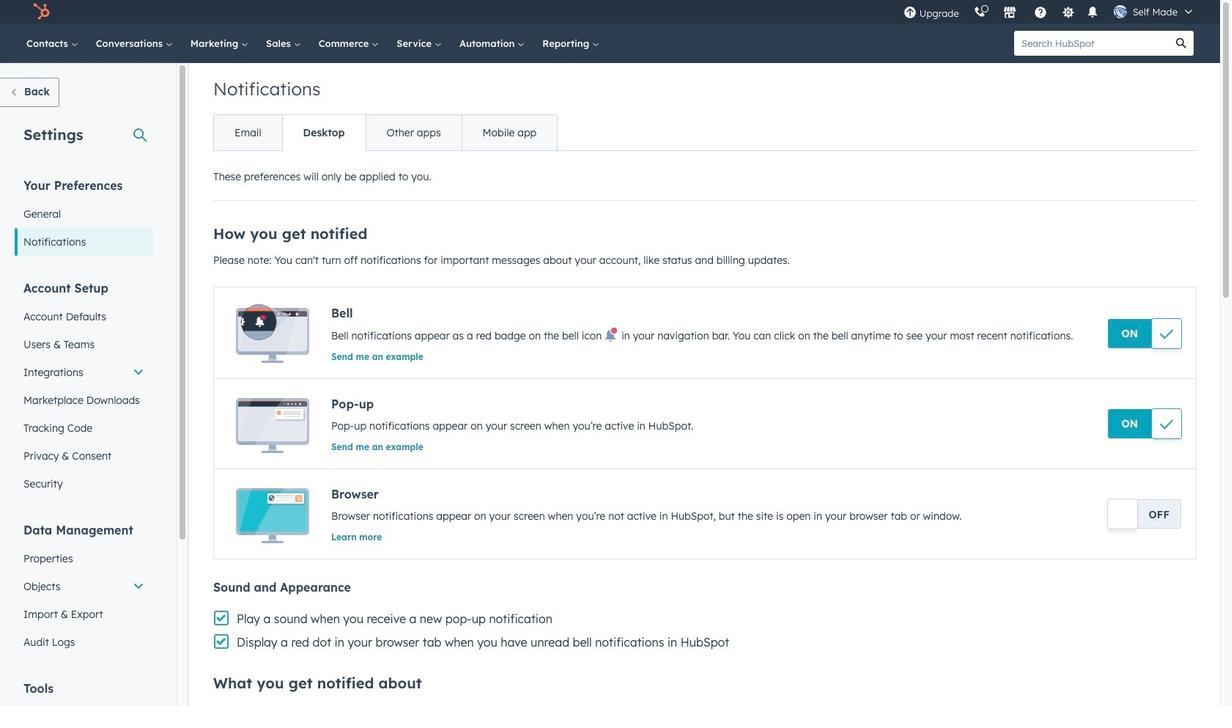 Task type: describe. For each thing, give the bounding box(es) containing it.
ruby anderson image
[[1114, 5, 1128, 18]]

data management element
[[15, 522, 153, 656]]

account setup element
[[15, 280, 153, 498]]

your preferences element
[[15, 177, 153, 256]]

marketplaces image
[[1004, 7, 1017, 20]]



Task type: locate. For each thing, give the bounding box(es) containing it.
navigation
[[213, 114, 558, 151]]

menu
[[897, 0, 1203, 23]]

Search HubSpot search field
[[1015, 31, 1170, 56]]



Task type: vqa. For each thing, say whether or not it's contained in the screenshot.
Marketplaces icon
yes



